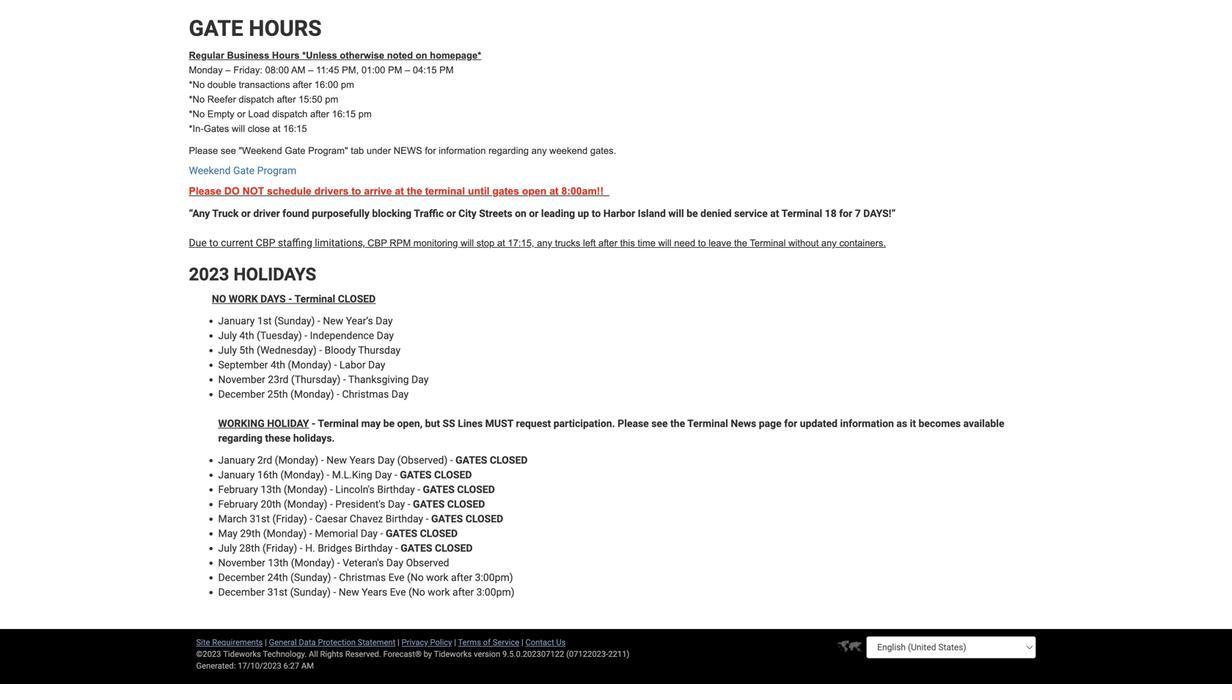 Task type: locate. For each thing, give the bounding box(es) containing it.
please down weekend
[[189, 185, 221, 197]]

for left 7
[[839, 207, 852, 220]]

days!"
[[863, 207, 896, 220]]

on up 04:15
[[416, 50, 427, 61]]

| up forecast®
[[398, 638, 400, 647]]

0 horizontal spatial pm
[[325, 94, 338, 105]]

the left news
[[670, 418, 685, 430]]

13th up 20th
[[261, 484, 281, 496]]

1 horizontal spatial on
[[515, 207, 527, 220]]

0 horizontal spatial 16:15
[[283, 123, 307, 134]]

2 horizontal spatial for
[[839, 207, 852, 220]]

staffing
[[278, 237, 312, 249]]

information left as
[[840, 418, 894, 430]]

the right leave at the right top of the page
[[734, 238, 747, 249]]

no work days - terminal closed
[[212, 293, 376, 305]]

0 vertical spatial (sunday)
[[274, 315, 315, 327]]

2 vertical spatial please
[[618, 418, 649, 430]]

memorial
[[315, 528, 358, 540]]

1 vertical spatial december
[[218, 572, 265, 584]]

(friday) up 24th
[[262, 542, 297, 554]]

13th up 24th
[[268, 557, 288, 569]]

1 vertical spatial dispatch
[[272, 109, 308, 120]]

lines
[[458, 418, 483, 430]]

1 vertical spatial 3:00pm)
[[476, 586, 515, 598]]

0 vertical spatial 4th
[[239, 329, 254, 342]]

terminal inside the due to current cbp staffing limitations, cbp rpm monitoring will stop at 17:15, any trucks left after this time will need to leave the terminal without any containers.
[[750, 238, 786, 249]]

pm down noted
[[388, 65, 402, 76]]

2 vertical spatial december
[[218, 586, 265, 598]]

of
[[483, 638, 491, 647]]

1 horizontal spatial information
[[840, 418, 894, 430]]

may
[[218, 528, 238, 540]]

1 vertical spatial eve
[[390, 586, 406, 598]]

1 vertical spatial july
[[218, 344, 237, 356]]

1 vertical spatial am
[[301, 661, 314, 671]]

(sunday)
[[274, 315, 315, 327], [290, 572, 331, 584], [290, 586, 331, 598]]

1 vertical spatial be
[[383, 418, 395, 430]]

2 vertical spatial july
[[218, 542, 237, 554]]

after inside the due to current cbp staffing limitations, cbp rpm monitoring will stop at 17:15, any trucks left after this time will need to leave the terminal without any containers.
[[598, 238, 618, 249]]

0 horizontal spatial be
[[383, 418, 395, 430]]

3:00pm)
[[475, 572, 513, 584], [476, 586, 515, 598]]

5th
[[239, 344, 254, 356]]

at right open on the top left of page
[[549, 185, 559, 197]]

weekend
[[549, 145, 588, 156]]

the up traffic in the left of the page
[[407, 185, 422, 197]]

or right truck at the left of the page
[[241, 207, 251, 220]]

will left 'stop'
[[461, 238, 474, 249]]

years down veteran's
[[362, 586, 387, 598]]

1 vertical spatial on
[[515, 207, 527, 220]]

for right news on the top left of page
[[425, 145, 436, 156]]

"any truck or driver found purposefully blocking traffic or city streets on or leading up to harbor island will be denied service at terminal 18 for 7 days!"
[[189, 207, 896, 220]]

0 vertical spatial pm
[[341, 79, 354, 90]]

1 vertical spatial 16:15
[[283, 123, 307, 134]]

0 vertical spatial am
[[291, 65, 305, 76]]

or left load
[[237, 109, 246, 120]]

(monday) inside january 1st (sunday) - new year's day july 4th (tuesday) - independence day july 5th (wednesday) - bloody thursday september 4th (monday) - labor day november 23rd (thursday) - thanksgiving day
[[288, 359, 332, 371]]

year's
[[346, 315, 373, 327]]

08:00
[[265, 65, 289, 76]]

cbp right current
[[256, 237, 275, 249]]

1 vertical spatial 13th
[[268, 557, 288, 569]]

no
[[212, 293, 226, 305]]

1 vertical spatial please
[[189, 185, 221, 197]]

day up thursday
[[377, 329, 394, 342]]

terminal down service
[[750, 238, 786, 249]]

holidays
[[234, 264, 316, 285]]

0 vertical spatial be
[[687, 207, 698, 220]]

day down chavez
[[361, 528, 378, 540]]

january for january 2rd (monday) - new years day (observed) - gates closed january 16th (monday) - m.l.king day - gates closed february 13th (monday) - lincoln's birthday - gates closed february 20th (monday) - president's day - gates closed march 31st (friday) - caesar chavez birthday - gates closed may 29th (monday) - memorial day - gates closed july 28th (friday) - h. bridges birthday - gates closed november 13th (monday) - veteran's day observed december 24th (sunday) - christmas eve (no work after 3:00pm) december 31st (sunday) - new years eve (no work after 3:00pm)
[[218, 454, 255, 466]]

1 vertical spatial information
[[840, 418, 894, 430]]

0 vertical spatial please
[[189, 145, 218, 156]]

am
[[291, 65, 305, 76], [301, 661, 314, 671]]

1 horizontal spatial pm
[[341, 79, 354, 90]]

1 – from the left
[[225, 65, 231, 76]]

1 horizontal spatial see
[[651, 418, 668, 430]]

"any
[[189, 207, 210, 220]]

31st up 29th
[[250, 513, 270, 525]]

for right page
[[784, 418, 797, 430]]

1 vertical spatial see
[[651, 418, 668, 430]]

gate up the program on the top of the page
[[285, 145, 305, 156]]

traffic
[[414, 207, 444, 220]]

1st
[[257, 315, 272, 327]]

am down the all
[[301, 661, 314, 671]]

1 horizontal spatial pm
[[439, 65, 454, 76]]

november inside january 2rd (monday) - new years day (observed) - gates closed january 16th (monday) - m.l.king day - gates closed february 13th (monday) - lincoln's birthday - gates closed february 20th (monday) - president's day - gates closed march 31st (friday) - caesar chavez birthday - gates closed may 29th (monday) - memorial day - gates closed july 28th (friday) - h. bridges birthday - gates closed november 13th (monday) - veteran's day observed december 24th (sunday) - christmas eve (no work after 3:00pm) december 31st (sunday) - new years eve (no work after 3:00pm)
[[218, 557, 265, 569]]

july
[[218, 329, 237, 342], [218, 344, 237, 356], [218, 542, 237, 554]]

day right year's
[[376, 315, 393, 327]]

13th
[[261, 484, 281, 496], [268, 557, 288, 569]]

2 horizontal spatial the
[[734, 238, 747, 249]]

at
[[273, 123, 281, 134], [395, 185, 404, 197], [549, 185, 559, 197], [770, 207, 779, 220], [497, 238, 505, 249]]

0 vertical spatial (friday)
[[272, 513, 307, 525]]

(friday) down 20th
[[272, 513, 307, 525]]

3 july from the top
[[218, 542, 237, 554]]

observed
[[406, 557, 449, 569]]

pm down the pm,
[[341, 79, 354, 90]]

president's
[[335, 498, 385, 510]]

*no up *in-
[[189, 109, 205, 120]]

to right up
[[592, 207, 601, 220]]

1 horizontal spatial 4th
[[270, 359, 285, 371]]

regarding down working
[[218, 432, 263, 444]]

1 horizontal spatial for
[[784, 418, 797, 430]]

privacy
[[402, 638, 428, 647]]

pm down homepage*
[[439, 65, 454, 76]]

general data protection statement link
[[269, 638, 395, 647]]

2 horizontal spatial –
[[405, 65, 410, 76]]

september
[[218, 359, 268, 371]]

1 february from the top
[[218, 484, 258, 496]]

0 horizontal spatial gate
[[233, 165, 255, 177]]

please right participation.
[[618, 418, 649, 430]]

0 vertical spatial 16:15
[[332, 109, 356, 120]]

1 november from the top
[[218, 374, 265, 386]]

for
[[425, 145, 436, 156], [839, 207, 852, 220], [784, 418, 797, 430]]

2 vertical spatial for
[[784, 418, 797, 430]]

0 horizontal spatial –
[[225, 65, 231, 76]]

day right president's
[[388, 498, 405, 510]]

bridges
[[318, 542, 352, 554]]

*no left reefer
[[189, 94, 205, 105]]

will left close
[[232, 123, 245, 134]]

1 vertical spatial new
[[326, 454, 347, 466]]

1 horizontal spatial the
[[670, 418, 685, 430]]

(07122023-
[[566, 649, 608, 659]]

2023 holidays
[[189, 264, 316, 285]]

0 vertical spatial for
[[425, 145, 436, 156]]

1 vertical spatial years
[[362, 586, 387, 598]]

1 horizontal spatial regarding
[[488, 145, 529, 156]]

terms of service link
[[458, 638, 519, 647]]

16:00
[[314, 79, 338, 90]]

– up double
[[225, 65, 231, 76]]

cbp left rpm
[[368, 238, 387, 249]]

at right 'stop'
[[497, 238, 505, 249]]

1 vertical spatial work
[[428, 586, 450, 598]]

4th up 5th
[[239, 329, 254, 342]]

2 – from the left
[[308, 65, 313, 76]]

*no down 'monday'
[[189, 79, 205, 90]]

| left general
[[265, 638, 267, 647]]

1 vertical spatial for
[[839, 207, 852, 220]]

hours
[[272, 50, 300, 61]]

at right close
[[273, 123, 281, 134]]

m.l.king
[[332, 469, 372, 481]]

december 25th (monday) - christmas day
[[218, 388, 409, 400]]

reserved.
[[345, 649, 381, 659]]

0 vertical spatial see
[[221, 145, 236, 156]]

news
[[394, 145, 422, 156]]

site requirements | general data protection statement | privacy policy | terms of service | contact us ©2023 tideworks technology. all rights reserved. forecast® by tideworks version 9.5.0.202307122 (07122023-2211) generated: 17/10/2023 6:27 am
[[196, 638, 630, 671]]

1 vertical spatial christmas
[[339, 572, 386, 584]]

2 *no from the top
[[189, 94, 205, 105]]

1 vertical spatial february
[[218, 498, 258, 510]]

regarding
[[488, 145, 529, 156], [218, 432, 263, 444]]

terminal
[[781, 207, 822, 220], [750, 238, 786, 249], [295, 293, 335, 305], [687, 418, 728, 430]]

– left 11:45
[[308, 65, 313, 76]]

november down september
[[218, 374, 265, 386]]

be left open,
[[383, 418, 395, 430]]

january left 2rd
[[218, 454, 255, 466]]

bloody
[[325, 344, 356, 356]]

eve
[[388, 572, 404, 584], [390, 586, 406, 598]]

1 january from the top
[[218, 315, 255, 327]]

31st down 24th
[[267, 586, 288, 598]]

at right arrive
[[395, 185, 404, 197]]

january inside january 1st (sunday) - new year's day july 4th (tuesday) - independence day july 5th (wednesday) - bloody thursday september 4th (monday) - labor day november 23rd (thursday) - thanksgiving day
[[218, 315, 255, 327]]

service
[[734, 207, 768, 220]]

1 *no from the top
[[189, 79, 205, 90]]

pm down 16:00
[[325, 94, 338, 105]]

1 horizontal spatial cbp
[[368, 238, 387, 249]]

christmas down thanksgiving
[[342, 388, 389, 400]]

3 *no from the top
[[189, 109, 205, 120]]

2 november from the top
[[218, 557, 265, 569]]

(wednesday)
[[257, 344, 317, 356]]

1 horizontal spatial –
[[308, 65, 313, 76]]

december
[[218, 388, 265, 400], [218, 572, 265, 584], [218, 586, 265, 598]]

on right streets
[[515, 207, 527, 220]]

3 january from the top
[[218, 469, 255, 481]]

will inside regular business hours *unless otherwise noted on homepage* monday – friday: 08:00 am – 11:45 pm, 01:00 pm – 04:15 pm *no double transactions after 16:00 pm *no reefer dispatch after 15:50 pm *no empty or load dispatch after 16:15 pm *in-gates will close at 16:15
[[232, 123, 245, 134]]

ss
[[443, 418, 455, 430]]

new
[[323, 315, 343, 327], [326, 454, 347, 466], [339, 586, 359, 598]]

terminal left news
[[687, 418, 728, 430]]

new up m.l.king
[[326, 454, 347, 466]]

request
[[516, 418, 551, 430]]

04:15
[[413, 65, 437, 76]]

new for year's
[[323, 315, 343, 327]]

4th up 23rd
[[270, 359, 285, 371]]

working holiday
[[218, 418, 309, 430]]

this
[[620, 238, 635, 249]]

0 vertical spatial *no
[[189, 79, 205, 90]]

pm up tab
[[358, 109, 372, 120]]

birthday up president's
[[377, 484, 415, 496]]

0 vertical spatial new
[[323, 315, 343, 327]]

0 vertical spatial birthday
[[377, 484, 415, 496]]

1 horizontal spatial 16:15
[[332, 109, 356, 120]]

1 pm from the left
[[388, 65, 402, 76]]

0 vertical spatial november
[[218, 374, 265, 386]]

1 horizontal spatial be
[[687, 207, 698, 220]]

be left denied
[[687, 207, 698, 220]]

1 vertical spatial gate
[[233, 165, 255, 177]]

any left the trucks
[[537, 238, 552, 249]]

to right need
[[698, 238, 706, 249]]

(no
[[407, 572, 424, 584], [408, 586, 425, 598]]

23rd
[[268, 374, 289, 386]]

am down hours
[[291, 65, 305, 76]]

will right time
[[658, 238, 672, 249]]

day
[[376, 315, 393, 327], [377, 329, 394, 342], [368, 359, 385, 371], [411, 374, 429, 386], [391, 388, 409, 400], [378, 454, 395, 466], [375, 469, 392, 481], [388, 498, 405, 510], [361, 528, 378, 540], [386, 557, 403, 569]]

after
[[293, 79, 312, 90], [277, 94, 296, 105], [310, 109, 329, 120], [598, 238, 618, 249], [451, 572, 472, 584], [452, 586, 474, 598]]

0 vertical spatial (no
[[407, 572, 424, 584]]

birthday right chavez
[[386, 513, 423, 525]]

16:15
[[332, 109, 356, 120], [283, 123, 307, 134]]

1 vertical spatial november
[[218, 557, 265, 569]]

2 january from the top
[[218, 454, 255, 466]]

0 horizontal spatial on
[[416, 50, 427, 61]]

christmas down veteran's
[[339, 572, 386, 584]]

0 vertical spatial december
[[218, 388, 265, 400]]

gate up not
[[233, 165, 255, 177]]

0 horizontal spatial pm
[[388, 65, 402, 76]]

2 vertical spatial *no
[[189, 109, 205, 120]]

hours
[[249, 15, 322, 41]]

becomes
[[919, 418, 961, 430]]

2 july from the top
[[218, 344, 237, 356]]

| up tideworks
[[454, 638, 456, 647]]

– down noted
[[405, 65, 410, 76]]

see
[[221, 145, 236, 156], [651, 418, 668, 430]]

site
[[196, 638, 210, 647]]

0 vertical spatial july
[[218, 329, 237, 342]]

16:15 down 15:50
[[283, 123, 307, 134]]

day up thanksgiving
[[368, 359, 385, 371]]

july left 5th
[[218, 344, 237, 356]]

1 vertical spatial january
[[218, 454, 255, 466]]

0 vertical spatial january
[[218, 315, 255, 327]]

gates
[[204, 123, 229, 134]]

january down work
[[218, 315, 255, 327]]

dispatch up load
[[239, 94, 274, 105]]

new up independence
[[323, 315, 343, 327]]

regarding up gates
[[488, 145, 529, 156]]

on inside regular business hours *unless otherwise noted on homepage* monday – friday: 08:00 am – 11:45 pm, 01:00 pm – 04:15 pm *no double transactions after 16:00 pm *no reefer dispatch after 15:50 pm *no empty or load dispatch after 16:15 pm *in-gates will close at 16:15
[[416, 50, 427, 61]]

christmas
[[342, 388, 389, 400], [339, 572, 386, 584]]

business
[[227, 50, 269, 61]]

birthday
[[377, 484, 415, 496], [386, 513, 423, 525], [355, 542, 393, 554]]

birthday up veteran's
[[355, 542, 393, 554]]

new down veteran's
[[339, 586, 359, 598]]

please up weekend
[[189, 145, 218, 156]]

regular
[[189, 50, 224, 61]]

july up september
[[218, 329, 237, 342]]

or left 'city'
[[446, 207, 456, 220]]

01:00
[[361, 65, 385, 76]]

2 vertical spatial the
[[670, 418, 685, 430]]

information up 'until'
[[439, 145, 486, 156]]

1 vertical spatial 31st
[[267, 586, 288, 598]]

2 | from the left
[[398, 638, 400, 647]]

1 december from the top
[[218, 388, 265, 400]]

it
[[910, 418, 916, 430]]

1 vertical spatial *no
[[189, 94, 205, 105]]

up
[[578, 207, 589, 220]]

1 horizontal spatial gate
[[285, 145, 305, 156]]

| up 9.5.0.202307122
[[521, 638, 523, 647]]

1 july from the top
[[218, 329, 237, 342]]

28th
[[239, 542, 260, 554]]

as
[[897, 418, 907, 430]]

25th
[[267, 388, 288, 400]]

2 vertical spatial january
[[218, 469, 255, 481]]

dispatch down 15:50
[[272, 109, 308, 120]]

16:15 down 16:00
[[332, 109, 356, 120]]

forecast®
[[383, 649, 422, 659]]

by
[[424, 649, 432, 659]]

0 vertical spatial regarding
[[488, 145, 529, 156]]

1 vertical spatial the
[[734, 238, 747, 249]]

day right m.l.king
[[375, 469, 392, 481]]

holidays.
[[293, 432, 335, 444]]

years up m.l.king
[[349, 454, 375, 466]]

new inside january 1st (sunday) - new year's day july 4th (tuesday) - independence day july 5th (wednesday) - bloody thursday september 4th (monday) - labor day november 23rd (thursday) - thanksgiving day
[[323, 315, 343, 327]]

0 horizontal spatial information
[[439, 145, 486, 156]]

november down 28th
[[218, 557, 265, 569]]



Task type: vqa. For each thing, say whether or not it's contained in the screenshot.
right Gate
yes



Task type: describe. For each thing, give the bounding box(es) containing it.
2023
[[189, 264, 229, 285]]

the inside - terminal may be open, but ss lines must request participation. please see the terminal news page for updated information as it becomes available regarding these holidays.
[[670, 418, 685, 430]]

0 vertical spatial the
[[407, 185, 422, 197]]

1 vertical spatial 4th
[[270, 359, 285, 371]]

without
[[788, 238, 819, 249]]

schedule
[[267, 185, 312, 197]]

7
[[855, 207, 861, 220]]

requirements
[[212, 638, 263, 647]]

policy
[[430, 638, 452, 647]]

1 vertical spatial (friday)
[[262, 542, 297, 554]]

program
[[257, 165, 296, 177]]

3 | from the left
[[454, 638, 456, 647]]

january for january 1st (sunday) - new year's day july 4th (tuesday) - independence day july 5th (wednesday) - bloody thursday september 4th (monday) - labor day november 23rd (thursday) - thanksgiving day
[[218, 315, 255, 327]]

0 vertical spatial dispatch
[[239, 94, 274, 105]]

work
[[229, 293, 258, 305]]

load
[[248, 109, 269, 120]]

1 vertical spatial (sunday)
[[290, 572, 331, 584]]

please for please do not schedule drivers to arrive at the terminal until gates open at 8:00am!!
[[189, 185, 221, 197]]

blocking
[[372, 207, 412, 220]]

day left (observed)
[[378, 454, 395, 466]]

(thursday)
[[291, 374, 341, 386]]

generated:
[[196, 661, 236, 671]]

new for years
[[326, 454, 347, 466]]

0 horizontal spatial see
[[221, 145, 236, 156]]

2 vertical spatial new
[[339, 586, 359, 598]]

arrive
[[364, 185, 392, 197]]

4 | from the left
[[521, 638, 523, 647]]

leave
[[709, 238, 731, 249]]

1 vertical spatial pm
[[325, 94, 338, 105]]

reefer
[[207, 94, 236, 105]]

0 vertical spatial christmas
[[342, 388, 389, 400]]

contact us link
[[525, 638, 566, 647]]

weekend gate program
[[189, 165, 296, 177]]

monday
[[189, 65, 223, 76]]

please for please see "weekend gate program" tab under news for information regarding any weekend gates.
[[189, 145, 218, 156]]

gate
[[189, 15, 243, 41]]

stop
[[477, 238, 495, 249]]

2 pm from the left
[[439, 65, 454, 76]]

3 – from the left
[[405, 65, 410, 76]]

please do not schedule drivers to arrive at the terminal until gates open at 8:00am!!
[[189, 185, 609, 197]]

at right service
[[770, 207, 779, 220]]

tab
[[351, 145, 364, 156]]

available
[[963, 418, 1004, 430]]

to right due
[[209, 237, 218, 249]]

terminal may
[[318, 418, 381, 430]]

days
[[260, 293, 286, 305]]

day right thanksgiving
[[411, 374, 429, 386]]

any right without
[[821, 238, 837, 249]]

terminal
[[425, 185, 465, 197]]

city
[[458, 207, 477, 220]]

service
[[493, 638, 519, 647]]

or inside regular business hours *unless otherwise noted on homepage* monday – friday: 08:00 am – 11:45 pm, 01:00 pm – 04:15 pm *no double transactions after 16:00 pm *no reefer dispatch after 15:50 pm *no empty or load dispatch after 16:15 pm *in-gates will close at 16:15
[[237, 109, 246, 120]]

terminal inside - terminal may be open, but ss lines must request participation. please see the terminal news page for updated information as it becomes available regarding these holidays.
[[687, 418, 728, 430]]

but
[[425, 418, 440, 430]]

purposefully
[[312, 207, 370, 220]]

0 vertical spatial work
[[426, 572, 448, 584]]

9.5.0.202307122
[[502, 649, 564, 659]]

page
[[759, 418, 782, 430]]

independence
[[310, 329, 374, 342]]

2 december from the top
[[218, 572, 265, 584]]

am inside regular business hours *unless otherwise noted on homepage* monday – friday: 08:00 am – 11:45 pm, 01:00 pm – 04:15 pm *no double transactions after 16:00 pm *no reefer dispatch after 15:50 pm *no empty or load dispatch after 16:15 pm *in-gates will close at 16:15
[[291, 65, 305, 76]]

any left weekend
[[531, 145, 547, 156]]

0 horizontal spatial cbp
[[256, 237, 275, 249]]

regarding inside - terminal may be open, but ss lines must request participation. please see the terminal news page for updated information as it becomes available regarding these holidays.
[[218, 432, 263, 444]]

data
[[299, 638, 316, 647]]

harbor
[[603, 207, 635, 220]]

or down open on the top left of page
[[529, 207, 539, 220]]

program"
[[308, 145, 348, 156]]

weekend
[[189, 165, 231, 177]]

chavez
[[350, 513, 383, 525]]

0 horizontal spatial 4th
[[239, 329, 254, 342]]

transactions
[[239, 79, 290, 90]]

0 vertical spatial eve
[[388, 572, 404, 584]]

to left arrive
[[351, 185, 361, 197]]

0 vertical spatial years
[[349, 454, 375, 466]]

christmas inside january 2rd (monday) - new years day (observed) - gates closed january 16th (monday) - m.l.king day - gates closed february 13th (monday) - lincoln's birthday - gates closed february 20th (monday) - president's day - gates closed march 31st (friday) - caesar chavez birthday - gates closed may 29th (monday) - memorial day - gates closed july 28th (friday) - h. bridges birthday - gates closed november 13th (monday) - veteran's day observed december 24th (sunday) - christmas eve (no work after 3:00pm) december 31st (sunday) - new years eve (no work after 3:00pm)
[[339, 572, 386, 584]]

1 vertical spatial birthday
[[386, 513, 423, 525]]

at inside the due to current cbp staffing limitations, cbp rpm monitoring will stop at 17:15, any trucks left after this time will need to leave the terminal without any containers.
[[497, 238, 505, 249]]

rights
[[320, 649, 343, 659]]

us
[[556, 638, 566, 647]]

must
[[485, 418, 513, 430]]

statement
[[358, 638, 395, 647]]

these
[[265, 432, 291, 444]]

terminal right days
[[295, 293, 335, 305]]

january 1st (sunday) - new year's day july 4th (tuesday) - independence day july 5th (wednesday) - bloody thursday september 4th (monday) - labor day november 23rd (thursday) - thanksgiving day
[[218, 315, 429, 386]]

cbp inside the due to current cbp staffing limitations, cbp rpm monitoring will stop at 17:15, any trucks left after this time will need to leave the terminal without any containers.
[[368, 238, 387, 249]]

(sunday) inside january 1st (sunday) - new year's day july 4th (tuesday) - independence day july 5th (wednesday) - bloody thursday september 4th (monday) - labor day november 23rd (thursday) - thanksgiving day
[[274, 315, 315, 327]]

for inside - terminal may be open, but ss lines must request participation. please see the terminal news page for updated information as it becomes available regarding these holidays.
[[784, 418, 797, 430]]

3 december from the top
[[218, 586, 265, 598]]

0 vertical spatial gate
[[285, 145, 305, 156]]

day right veteran's
[[386, 557, 403, 569]]

limitations,
[[315, 237, 365, 249]]

technology.
[[263, 649, 307, 659]]

8:00am!!
[[561, 185, 604, 197]]

otherwise
[[340, 50, 384, 61]]

open,
[[397, 418, 423, 430]]

1 | from the left
[[265, 638, 267, 647]]

drivers
[[314, 185, 349, 197]]

am inside site requirements | general data protection statement | privacy policy | terms of service | contact us ©2023 tideworks technology. all rights reserved. forecast® by tideworks version 9.5.0.202307122 (07122023-2211) generated: 17/10/2023 6:27 am
[[301, 661, 314, 671]]

information inside - terminal may be open, but ss lines must request participation. please see the terminal news page for updated information as it becomes available regarding these holidays.
[[840, 418, 894, 430]]

contact
[[525, 638, 554, 647]]

open
[[522, 185, 547, 197]]

site requirements link
[[196, 638, 263, 647]]

at inside regular business hours *unless otherwise noted on homepage* monday – friday: 08:00 am – 11:45 pm, 01:00 pm – 04:15 pm *no double transactions after 16:00 pm *no reefer dispatch after 15:50 pm *no empty or load dispatch after 16:15 pm *in-gates will close at 16:15
[[273, 123, 281, 134]]

the inside the due to current cbp staffing limitations, cbp rpm monitoring will stop at 17:15, any trucks left after this time will need to leave the terminal without any containers.
[[734, 238, 747, 249]]

streets
[[479, 207, 512, 220]]

will right island
[[668, 207, 684, 220]]

day down thanksgiving
[[391, 388, 409, 400]]

1 vertical spatial (no
[[408, 586, 425, 598]]

trucks
[[555, 238, 580, 249]]

0 vertical spatial 13th
[[261, 484, 281, 496]]

need
[[674, 238, 695, 249]]

november inside january 1st (sunday) - new year's day july 4th (tuesday) - independence day july 5th (wednesday) - bloody thursday september 4th (monday) - labor day november 23rd (thursday) - thanksgiving day
[[218, 374, 265, 386]]

not
[[242, 185, 264, 197]]

be inside - terminal may be open, but ss lines must request participation. please see the terminal news page for updated information as it becomes available regarding these holidays.
[[383, 418, 395, 430]]

news
[[731, 418, 756, 430]]

working
[[218, 418, 265, 430]]

version
[[474, 649, 500, 659]]

terminal left '18'
[[781, 207, 822, 220]]

20th
[[261, 498, 281, 510]]

gates
[[492, 185, 519, 197]]

2 vertical spatial birthday
[[355, 542, 393, 554]]

protection
[[318, 638, 356, 647]]

until
[[468, 185, 490, 197]]

current
[[221, 237, 253, 249]]

to inside the due to current cbp staffing limitations, cbp rpm monitoring will stop at 17:15, any trucks left after this time will need to leave the terminal without any containers.
[[698, 238, 706, 249]]

regular business hours *unless otherwise noted on homepage* monday – friday: 08:00 am – 11:45 pm, 01:00 pm – 04:15 pm *no double transactions after 16:00 pm *no reefer dispatch after 15:50 pm *no empty or load dispatch after 16:15 pm *in-gates will close at 16:15
[[189, 50, 481, 134]]

11:45
[[316, 65, 339, 76]]

2 vertical spatial (sunday)
[[290, 586, 331, 598]]

0 vertical spatial information
[[439, 145, 486, 156]]

2 february from the top
[[218, 498, 258, 510]]

- inside - terminal may be open, but ss lines must request participation. please see the terminal news page for updated information as it becomes available regarding these holidays.
[[312, 418, 316, 430]]

0 vertical spatial 31st
[[250, 513, 270, 525]]

terms
[[458, 638, 481, 647]]

denied
[[701, 207, 732, 220]]

please inside - terminal may be open, but ss lines must request participation. please see the terminal news page for updated information as it becomes available regarding these holidays.
[[618, 418, 649, 430]]

(observed)
[[397, 454, 448, 466]]

2 vertical spatial pm
[[358, 109, 372, 120]]

rpm
[[390, 238, 411, 249]]

march
[[218, 513, 247, 525]]

found
[[282, 207, 309, 220]]

under
[[367, 145, 391, 156]]

0 vertical spatial 3:00pm)
[[475, 572, 513, 584]]

july inside january 2rd (monday) - new years day (observed) - gates closed january 16th (monday) - m.l.king day - gates closed february 13th (monday) - lincoln's birthday - gates closed february 20th (monday) - president's day - gates closed march 31st (friday) - caesar chavez birthday - gates closed may 29th (monday) - memorial day - gates closed july 28th (friday) - h. bridges birthday - gates closed november 13th (monday) - veteran's day observed december 24th (sunday) - christmas eve (no work after 3:00pm) december 31st (sunday) - new years eve (no work after 3:00pm)
[[218, 542, 237, 554]]

0 horizontal spatial for
[[425, 145, 436, 156]]

see inside - terminal may be open, but ss lines must request participation. please see the terminal news page for updated information as it becomes available regarding these holidays.
[[651, 418, 668, 430]]



